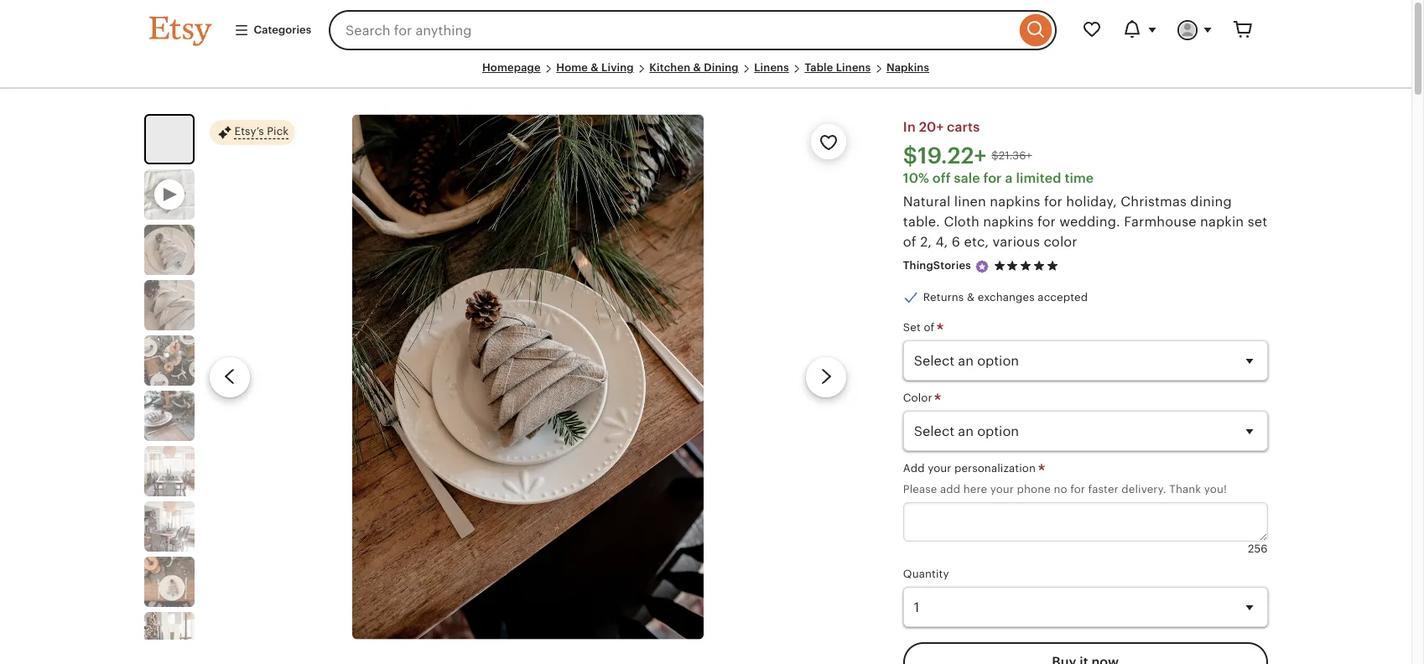 Task type: describe. For each thing, give the bounding box(es) containing it.
napkins
[[887, 61, 930, 74]]

natural linen napkins for holiday christmas dining table. image 7 image
[[144, 502, 194, 552]]

for down limited
[[1045, 194, 1063, 210]]

cloth
[[944, 214, 980, 230]]

dining
[[1191, 194, 1233, 210]]

farmhouse
[[1125, 214, 1197, 230]]

you!
[[1205, 483, 1228, 496]]

add
[[904, 463, 925, 475]]

carts
[[947, 119, 980, 135]]

napkins link
[[887, 61, 930, 74]]

& for kitchen
[[694, 61, 702, 74]]

thank
[[1170, 483, 1202, 496]]

christmas
[[1121, 194, 1187, 210]]

here
[[964, 483, 988, 496]]

natural linen napkins for holiday christmas dining table. image 6 image
[[144, 447, 194, 497]]

etsy's
[[235, 126, 264, 138]]

linens link
[[755, 61, 789, 74]]

of inside natural linen napkins for holiday, christmas dining table. cloth napkins for wedding. farmhouse napkin set of 2, 4, 6 etc, various color
[[904, 234, 917, 250]]

wedding.
[[1060, 214, 1121, 230]]

0 vertical spatial your
[[928, 463, 952, 475]]

linen
[[955, 194, 987, 210]]

etsy's pick button
[[209, 119, 296, 146]]

in
[[904, 119, 916, 135]]

for right no
[[1071, 483, 1086, 496]]

kitchen
[[650, 61, 691, 74]]

etsy's pick
[[235, 126, 289, 138]]

10% off sale for a limited time
[[904, 171, 1094, 187]]

add your personalization
[[904, 463, 1039, 475]]

natural linen napkins for holiday christmas dining table. image 4 image
[[144, 336, 194, 386]]

faster
[[1089, 483, 1119, 496]]

please add here your phone no for faster delivery. thank you!
[[904, 483, 1228, 496]]

natural linen napkins for holiday christmas dining table. image 3 image
[[144, 280, 194, 331]]

natural linen napkins for holiday christmas dining table. image 8 image
[[144, 557, 194, 608]]

various
[[993, 234, 1041, 250]]

table
[[805, 61, 834, 74]]

returns & exchanges accepted
[[924, 291, 1089, 304]]

0 vertical spatial napkins
[[990, 194, 1041, 210]]

2,
[[921, 234, 932, 250]]

1 vertical spatial napkins
[[984, 214, 1034, 230]]

kitchen & dining link
[[650, 61, 739, 74]]

kitchen & dining
[[650, 61, 739, 74]]

1 horizontal spatial your
[[991, 483, 1015, 496]]

10%
[[904, 171, 930, 187]]

returns
[[924, 291, 965, 304]]

homepage
[[482, 61, 541, 74]]

2 linens from the left
[[836, 61, 871, 74]]

a
[[1006, 171, 1013, 187]]

4,
[[936, 234, 949, 250]]

home
[[557, 61, 588, 74]]

6
[[952, 234, 961, 250]]

quantity
[[904, 568, 950, 581]]

natural linen napkins for holiday christmas dining table. image 2 image
[[144, 225, 194, 275]]

time
[[1065, 171, 1094, 187]]

categories button
[[221, 15, 324, 45]]

add
[[941, 483, 961, 496]]

& for returns
[[968, 291, 975, 304]]

limited
[[1017, 171, 1062, 187]]

natural
[[904, 194, 951, 210]]



Task type: locate. For each thing, give the bounding box(es) containing it.
your up add
[[928, 463, 952, 475]]

napkin
[[1201, 214, 1245, 230]]

0 vertical spatial of
[[904, 234, 917, 250]]

1 horizontal spatial of
[[924, 321, 935, 334]]

menu bar containing homepage
[[149, 60, 1263, 89]]

of left 2, at top right
[[904, 234, 917, 250]]

natural linen napkins for holiday christmas dining table. image 9 image
[[144, 613, 194, 663]]

20+
[[919, 119, 944, 135]]

1 vertical spatial of
[[924, 321, 935, 334]]

color
[[1044, 234, 1078, 250]]

sale
[[955, 171, 981, 187]]

table linens link
[[805, 61, 871, 74]]

$21.36+
[[992, 149, 1033, 162]]

personalization
[[955, 463, 1036, 475]]

None search field
[[329, 10, 1057, 50]]

natural linen napkins for holiday christmas dining table. image 5 image
[[144, 391, 194, 442]]

thingstories
[[904, 260, 972, 272]]

natural linen napkins for holiday christmas dining table. image 1 image
[[352, 114, 704, 640]]

0 horizontal spatial linens
[[755, 61, 789, 74]]

& for home
[[591, 61, 599, 74]]

natural linen napkins for holiday, christmas dining table. cloth napkins for wedding. farmhouse napkin set of 2, 4, 6 etc, various color
[[904, 194, 1268, 250]]

set
[[904, 321, 921, 334]]

pick
[[267, 126, 289, 138]]

please
[[904, 483, 938, 496]]

of right the set
[[924, 321, 935, 334]]

for
[[984, 171, 1002, 187], [1045, 194, 1063, 210], [1038, 214, 1056, 230], [1071, 483, 1086, 496]]

2 horizontal spatial &
[[968, 291, 975, 304]]

holiday,
[[1067, 194, 1118, 210]]

home & living link
[[557, 61, 634, 74]]

1 horizontal spatial &
[[694, 61, 702, 74]]

none search field inside categories banner
[[329, 10, 1057, 50]]

1 horizontal spatial linens
[[836, 61, 871, 74]]

& left dining
[[694, 61, 702, 74]]

1 vertical spatial your
[[991, 483, 1015, 496]]

linens right table
[[836, 61, 871, 74]]

dining
[[704, 61, 739, 74]]

your
[[928, 463, 952, 475], [991, 483, 1015, 496]]

color
[[904, 392, 936, 405]]

0 horizontal spatial your
[[928, 463, 952, 475]]

delivery.
[[1122, 483, 1167, 496]]

1 linens from the left
[[755, 61, 789, 74]]

& right home
[[591, 61, 599, 74]]

$19.22+
[[904, 143, 987, 169]]

star_seller image
[[975, 259, 990, 274]]

categories
[[254, 23, 311, 36]]

in 20+ carts
[[904, 119, 980, 135]]

$19.22+ $21.36+
[[904, 143, 1033, 169]]

Add your personalization text field
[[904, 502, 1268, 542]]

your down personalization
[[991, 483, 1015, 496]]

of
[[904, 234, 917, 250], [924, 321, 935, 334]]

linens
[[755, 61, 789, 74], [836, 61, 871, 74]]

thingstories link
[[904, 260, 972, 272]]

set of
[[904, 321, 938, 334]]

categories banner
[[119, 0, 1294, 60]]

256
[[1249, 543, 1268, 555]]

Search for anything text field
[[329, 10, 1016, 50]]

off
[[933, 171, 951, 187]]

menu bar
[[149, 60, 1263, 89]]

homepage link
[[482, 61, 541, 74]]

etc,
[[965, 234, 989, 250]]

napkins
[[990, 194, 1041, 210], [984, 214, 1034, 230]]

set
[[1248, 214, 1268, 230]]

no
[[1054, 483, 1068, 496]]

table linens
[[805, 61, 871, 74]]

living
[[602, 61, 634, 74]]

table.
[[904, 214, 941, 230]]

napkins up various
[[984, 214, 1034, 230]]

for left a
[[984, 171, 1002, 187]]

0 horizontal spatial &
[[591, 61, 599, 74]]

home & living
[[557, 61, 634, 74]]

& right the returns
[[968, 291, 975, 304]]

exchanges
[[978, 291, 1035, 304]]

&
[[591, 61, 599, 74], [694, 61, 702, 74], [968, 291, 975, 304]]

phone
[[1018, 483, 1051, 496]]

accepted
[[1038, 291, 1089, 304]]

napkins down a
[[990, 194, 1041, 210]]

linens left table
[[755, 61, 789, 74]]

0 horizontal spatial of
[[904, 234, 917, 250]]

for up color
[[1038, 214, 1056, 230]]



Task type: vqa. For each thing, say whether or not it's contained in the screenshot.
in 20+ carts
yes



